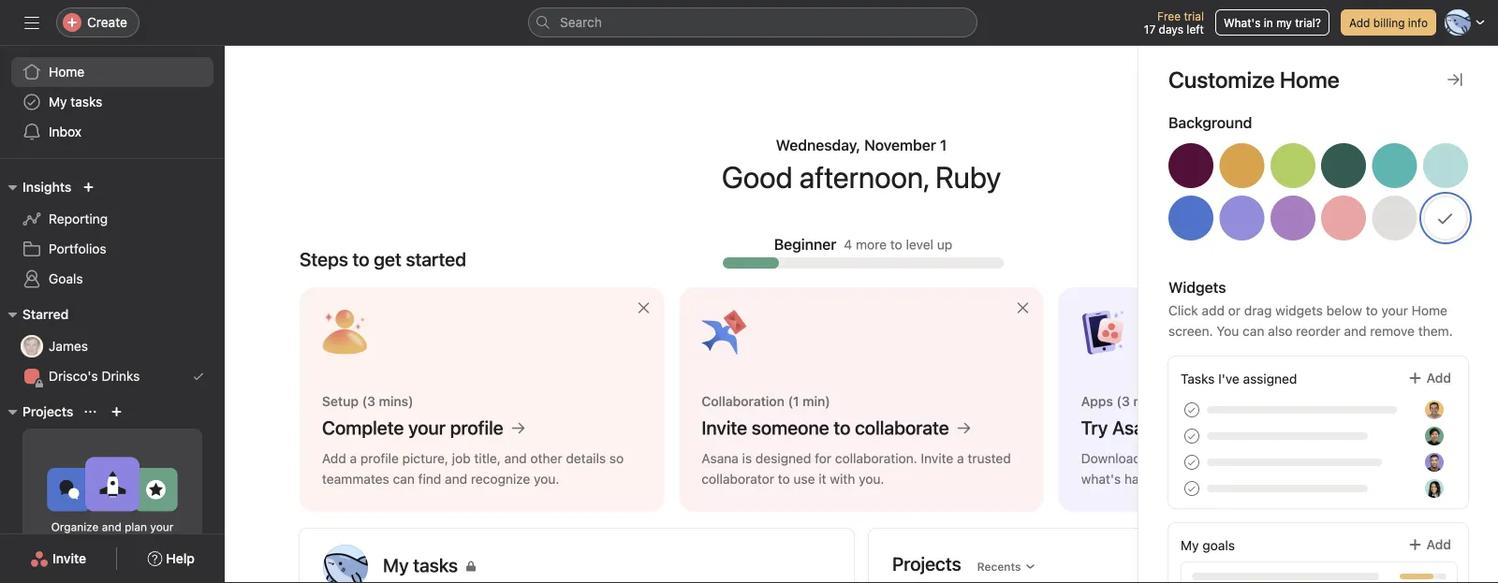 Task type: describe. For each thing, give the bounding box(es) containing it.
collaboration
[[702, 394, 785, 409]]

projects button
[[0, 401, 73, 423]]

drisco's drinks
[[49, 369, 140, 384]]

november
[[864, 136, 936, 154]]

add billing info button
[[1341, 9, 1437, 36]]

search button
[[528, 7, 978, 37]]

17
[[1144, 22, 1156, 36]]

collaboration.
[[835, 451, 918, 466]]

invite someone to collaborate
[[702, 417, 949, 439]]

starred button
[[0, 303, 69, 326]]

below
[[1327, 303, 1362, 318]]

insights button
[[0, 176, 72, 199]]

what's in my trial? button
[[1216, 9, 1330, 36]]

add button for my goals
[[1396, 528, 1464, 562]]

reorder
[[1296, 324, 1341, 339]]

to inside download asana's mobile app to get a pulse on what's happening and capture tasks on the go.
[[1266, 451, 1278, 466]]

capture
[[1218, 472, 1264, 487]]

asana is designed for collaboration. invite a trusted collaborator to use it with you.
[[702, 451, 1011, 487]]

to inside click add or drag widgets below to your home screen. you can also reorder and remove them.
[[1366, 303, 1378, 318]]

background
[[1169, 114, 1252, 132]]

or
[[1228, 303, 1241, 318]]

beginner 4 more to level up
[[774, 236, 953, 253]]

global element
[[0, 46, 225, 158]]

teammates
[[322, 472, 389, 487]]

scroll card carousel right image
[[1416, 394, 1431, 409]]

drag
[[1244, 303, 1272, 318]]

and inside download asana's mobile app to get a pulse on what's happening and capture tasks on the go.
[[1192, 472, 1214, 487]]

to inside asana is designed for collaboration. invite a trusted collaborator to use it with you.
[[778, 472, 790, 487]]

other
[[530, 451, 562, 466]]

get
[[1282, 451, 1302, 466]]

dismiss image for invite someone to collaborate
[[1016, 301, 1031, 316]]

info
[[1408, 16, 1428, 29]]

level
[[906, 237, 934, 252]]

assigned
[[1243, 371, 1297, 387]]

picture,
[[402, 451, 449, 466]]

drisco's
[[49, 369, 98, 384]]

recognize
[[471, 472, 530, 487]]

widgets
[[1169, 279, 1226, 296]]

dismiss image for complete your profile
[[636, 301, 651, 316]]

trial
[[1184, 9, 1204, 22]]

and inside click add or drag widgets below to your home screen. you can also reorder and remove them.
[[1344, 324, 1367, 339]]

add a profile picture, job title, and other details so teammates can find and recognize you.
[[322, 451, 624, 487]]

1 vertical spatial on
[[1303, 472, 1318, 487]]

my
[[1277, 16, 1292, 29]]

portfolios link
[[11, 234, 214, 264]]

collaborate
[[855, 417, 949, 439]]

for
[[815, 451, 832, 466]]

app inside download asana's mobile app to get a pulse on what's happening and capture tasks on the go.
[[1240, 451, 1263, 466]]

starred element
[[0, 298, 225, 395]]

work
[[64, 538, 89, 551]]

download
[[1081, 451, 1141, 466]]

invite for invite someone to collaborate
[[702, 417, 747, 439]]

what's
[[1224, 16, 1261, 29]]

create
[[87, 15, 127, 30]]

background option group
[[1169, 143, 1468, 248]]

organize and plan your work with projects
[[51, 521, 174, 551]]

to right steps
[[353, 248, 370, 270]]

invite button
[[18, 542, 98, 576]]

what's in my trial?
[[1224, 16, 1321, 29]]

you
[[1217, 324, 1239, 339]]

apps (3 mins) try asana's mobile app
[[1081, 394, 1277, 439]]

steps to get started
[[300, 248, 466, 270]]

tasks
[[1181, 371, 1215, 387]]

help
[[166, 551, 195, 567]]

4
[[844, 237, 852, 252]]

asana's inside apps (3 mins) try asana's mobile app
[[1112, 417, 1179, 439]]

search list box
[[528, 7, 978, 37]]

in
[[1264, 16, 1273, 29]]

home inside click add or drag widgets below to your home screen. you can also reorder and remove them.
[[1412, 303, 1448, 318]]

title,
[[474, 451, 501, 466]]

tasks i've assigned
[[1181, 371, 1297, 387]]

app inside apps (3 mins) try asana's mobile app
[[1245, 417, 1277, 439]]

apps
[[1081, 394, 1113, 409]]

free trial 17 days left
[[1144, 9, 1204, 36]]

trusted
[[968, 451, 1011, 466]]

ra button
[[323, 545, 368, 583]]

recents button
[[969, 554, 1045, 580]]

you. inside add a profile picture, job title, and other details so teammates can find and recognize you.
[[534, 472, 559, 487]]

ja
[[26, 340, 38, 353]]

designed
[[756, 451, 811, 466]]

(3 mins) for setup (3 mins)
[[362, 394, 413, 409]]

click add or drag widgets below to your home screen. you can also reorder and remove them.
[[1169, 303, 1453, 339]]

ra
[[336, 559, 355, 576]]

my tasks link
[[383, 553, 831, 579]]

drisco's drinks link
[[11, 361, 214, 391]]

afternoon,
[[799, 159, 929, 195]]

1 horizontal spatial on
[[1352, 451, 1367, 466]]

add inside add a profile picture, job title, and other details so teammates can find and recognize you.
[[322, 451, 346, 466]]

my for my tasks
[[49, 94, 67, 110]]

projects element
[[0, 395, 225, 583]]

is
[[742, 451, 752, 466]]

your inside organize and plan your work with projects
[[150, 521, 174, 534]]

add inside button
[[1349, 16, 1370, 29]]

add button for tasks i've assigned
[[1396, 361, 1464, 395]]

a for try asana's mobile app
[[1305, 451, 1312, 466]]

wednesday, november 1 good afternoon, ruby
[[722, 136, 1001, 195]]

1 vertical spatial projects
[[892, 553, 961, 575]]



Task type: vqa. For each thing, say whether or not it's contained in the screenshot.
left Toolbar
no



Task type: locate. For each thing, give the bounding box(es) containing it.
0 horizontal spatial with
[[93, 538, 115, 551]]

setup (3 mins)
[[322, 394, 413, 409]]

and left plan
[[102, 521, 121, 534]]

0 horizontal spatial you.
[[534, 472, 559, 487]]

to up asana is designed for collaboration. invite a trusted collaborator to use it with you.
[[834, 417, 851, 439]]

to right the below
[[1366, 303, 1378, 318]]

tasks inside global element
[[71, 94, 102, 110]]

new image
[[83, 182, 94, 193]]

1 horizontal spatial home
[[1412, 303, 1448, 318]]

find
[[418, 472, 441, 487]]

(3 mins)
[[362, 394, 413, 409], [1117, 394, 1168, 409]]

1 dismiss image from the left
[[636, 301, 651, 316]]

you. down other
[[534, 472, 559, 487]]

you. inside asana is designed for collaboration. invite a trusted collaborator to use it with you.
[[859, 472, 884, 487]]

my tasks link
[[11, 87, 214, 117]]

invite down collaborate
[[921, 451, 954, 466]]

complete
[[322, 417, 404, 439]]

1 horizontal spatial dismiss image
[[1016, 301, 1031, 316]]

0 horizontal spatial on
[[1303, 472, 1318, 487]]

to inside beginner 4 more to level up
[[890, 237, 903, 252]]

home up the them.
[[1412, 303, 1448, 318]]

1 horizontal spatial my
[[1181, 538, 1199, 553]]

0 vertical spatial profile
[[450, 417, 504, 439]]

them.
[[1419, 324, 1453, 339]]

invite inside asana is designed for collaboration. invite a trusted collaborator to use it with you.
[[921, 451, 954, 466]]

projects left show options, current sort, top icon
[[22, 404, 73, 420]]

1 (3 mins) from the left
[[362, 394, 413, 409]]

2 horizontal spatial invite
[[921, 451, 954, 466]]

projects left recents at right bottom
[[892, 553, 961, 575]]

you. down collaboration.
[[859, 472, 884, 487]]

my left goals
[[1181, 538, 1199, 553]]

your
[[1382, 303, 1408, 318], [408, 417, 446, 439], [150, 521, 174, 534]]

tasks down get
[[1268, 472, 1300, 487]]

profile inside add a profile picture, job title, and other details so teammates can find and recognize you.
[[360, 451, 399, 466]]

0 vertical spatial tasks
[[71, 94, 102, 110]]

starred
[[22, 307, 69, 322]]

mobile inside download asana's mobile app to get a pulse on what's happening and capture tasks on the go.
[[1196, 451, 1236, 466]]

1 vertical spatial your
[[408, 417, 446, 439]]

portfolios
[[49, 241, 106, 257]]

create button
[[56, 7, 139, 37]]

with
[[830, 472, 855, 487], [93, 538, 115, 551]]

1 horizontal spatial you.
[[859, 472, 884, 487]]

someone
[[752, 417, 829, 439]]

can
[[1243, 324, 1265, 339], [393, 472, 415, 487]]

0 vertical spatial projects
[[22, 404, 73, 420]]

0 horizontal spatial invite
[[52, 551, 86, 567]]

search
[[560, 15, 602, 30]]

2 dismiss image from the left
[[1016, 301, 1031, 316]]

profile
[[450, 417, 504, 439], [360, 451, 399, 466]]

ruby
[[935, 159, 1001, 195]]

0 vertical spatial with
[[830, 472, 855, 487]]

get started
[[374, 248, 466, 270]]

1 vertical spatial invite
[[921, 451, 954, 466]]

2 (3 mins) from the left
[[1117, 394, 1168, 409]]

mobile up capture
[[1196, 451, 1236, 466]]

0 vertical spatial my
[[49, 94, 67, 110]]

trial?
[[1295, 16, 1321, 29]]

on
[[1352, 451, 1367, 466], [1303, 472, 1318, 487]]

1 horizontal spatial profile
[[450, 417, 504, 439]]

to
[[890, 237, 903, 252], [353, 248, 370, 270], [1366, 303, 1378, 318], [834, 417, 851, 439], [1266, 451, 1278, 466], [778, 472, 790, 487]]

1 vertical spatial can
[[393, 472, 415, 487]]

so
[[610, 451, 624, 466]]

tasks inside download asana's mobile app to get a pulse on what's happening and capture tasks on the go.
[[1268, 472, 1300, 487]]

1 horizontal spatial tasks
[[1268, 472, 1300, 487]]

reporting
[[49, 211, 108, 227]]

app down assigned
[[1245, 417, 1277, 439]]

profile for a
[[360, 451, 399, 466]]

your right plan
[[150, 521, 174, 534]]

your inside click add or drag widgets below to your home screen. you can also reorder and remove them.
[[1382, 303, 1408, 318]]

collaboration (1 min)
[[702, 394, 830, 409]]

steps
[[300, 248, 348, 270]]

plan
[[125, 521, 147, 534]]

projects
[[118, 538, 161, 551]]

and inside organize and plan your work with projects
[[102, 521, 121, 534]]

app up capture
[[1240, 451, 1263, 466]]

2 a from the left
[[957, 451, 964, 466]]

0 vertical spatial mobile
[[1184, 417, 1240, 439]]

0 horizontal spatial projects
[[22, 404, 73, 420]]

1 horizontal spatial (3 mins)
[[1117, 394, 1168, 409]]

it
[[819, 472, 827, 487]]

to left level
[[890, 237, 903, 252]]

profile for your
[[450, 417, 504, 439]]

days
[[1159, 22, 1184, 36]]

home up my tasks
[[49, 64, 85, 80]]

my for my goals
[[1181, 538, 1199, 553]]

a left the trusted
[[957, 451, 964, 466]]

invite inside button
[[52, 551, 86, 567]]

my goals
[[1181, 538, 1235, 553]]

show options, current sort, top image
[[85, 406, 96, 418]]

help button
[[135, 542, 207, 576]]

home link
[[11, 57, 214, 87]]

0 horizontal spatial my
[[49, 94, 67, 110]]

reporting link
[[11, 204, 214, 234]]

0 vertical spatial home
[[49, 64, 85, 80]]

0 horizontal spatial (3 mins)
[[362, 394, 413, 409]]

my up inbox
[[49, 94, 67, 110]]

download asana's mobile app to get a pulse on what's happening and capture tasks on the go.
[[1081, 451, 1367, 487]]

1
[[940, 136, 947, 154]]

with right work
[[93, 538, 115, 551]]

profile up title,
[[450, 417, 504, 439]]

1 vertical spatial add button
[[1396, 528, 1464, 562]]

to left get
[[1266, 451, 1278, 466]]

invite
[[702, 417, 747, 439], [921, 451, 954, 466], [52, 551, 86, 567]]

1 you. from the left
[[534, 472, 559, 487]]

and down job at bottom left
[[445, 472, 467, 487]]

1 vertical spatial mobile
[[1196, 451, 1236, 466]]

0 horizontal spatial dismiss image
[[636, 301, 651, 316]]

insights element
[[0, 170, 225, 298]]

a
[[350, 451, 357, 466], [957, 451, 964, 466], [1305, 451, 1312, 466]]

0 horizontal spatial can
[[393, 472, 415, 487]]

use
[[794, 472, 815, 487]]

organize
[[51, 521, 99, 534]]

insights
[[22, 179, 72, 195]]

with inside organize and plan your work with projects
[[93, 538, 115, 551]]

customize home
[[1169, 66, 1340, 93]]

asana's up "happening"
[[1145, 451, 1192, 466]]

on left the
[[1303, 472, 1318, 487]]

invite for invite
[[52, 551, 86, 567]]

2 horizontal spatial a
[[1305, 451, 1312, 466]]

can inside click add or drag widgets below to your home screen. you can also reorder and remove them.
[[1243, 324, 1265, 339]]

1 a from the left
[[350, 451, 357, 466]]

happening
[[1125, 472, 1188, 487]]

(3 mins) inside apps (3 mins) try asana's mobile app
[[1117, 394, 1168, 409]]

more
[[856, 237, 887, 252]]

1 add button from the top
[[1396, 361, 1464, 395]]

asana's up download
[[1112, 417, 1179, 439]]

a inside asana is designed for collaboration. invite a trusted collaborator to use it with you.
[[957, 451, 964, 466]]

1 vertical spatial asana's
[[1145, 451, 1192, 466]]

projects inside dropdown button
[[22, 404, 73, 420]]

a inside add a profile picture, job title, and other details so teammates can find and recognize you.
[[350, 451, 357, 466]]

home
[[49, 64, 85, 80], [1412, 303, 1448, 318]]

can inside add a profile picture, job title, and other details so teammates can find and recognize you.
[[393, 472, 415, 487]]

1 vertical spatial tasks
[[1268, 472, 1300, 487]]

james
[[49, 339, 88, 354]]

your up picture, at bottom left
[[408, 417, 446, 439]]

with inside asana is designed for collaboration. invite a trusted collaborator to use it with you.
[[830, 472, 855, 487]]

0 horizontal spatial a
[[350, 451, 357, 466]]

can for drag
[[1243, 324, 1265, 339]]

asana's
[[1112, 417, 1179, 439], [1145, 451, 1192, 466]]

2 horizontal spatial your
[[1382, 303, 1408, 318]]

pulse
[[1316, 451, 1349, 466]]

free
[[1158, 9, 1181, 22]]

invite up asana
[[702, 417, 747, 439]]

my inside global element
[[49, 94, 67, 110]]

can left find
[[393, 472, 415, 487]]

on up go.
[[1352, 451, 1367, 466]]

1 horizontal spatial can
[[1243, 324, 1265, 339]]

0 vertical spatial app
[[1245, 417, 1277, 439]]

recents
[[977, 560, 1021, 574]]

1 vertical spatial profile
[[360, 451, 399, 466]]

goals
[[49, 271, 83, 287]]

1 horizontal spatial your
[[408, 417, 446, 439]]

beginner
[[774, 236, 837, 253]]

to left 'use'
[[778, 472, 790, 487]]

1 vertical spatial app
[[1240, 451, 1263, 466]]

billing
[[1374, 16, 1405, 29]]

and up "recognize"
[[504, 451, 527, 466]]

a for invite someone to collaborate
[[957, 451, 964, 466]]

0 vertical spatial your
[[1382, 303, 1408, 318]]

1 horizontal spatial invite
[[702, 417, 747, 439]]

the
[[1322, 472, 1341, 487]]

go.
[[1345, 472, 1364, 487]]

0 horizontal spatial tasks
[[71, 94, 102, 110]]

with right it
[[830, 472, 855, 487]]

2 you. from the left
[[859, 472, 884, 487]]

hide sidebar image
[[24, 15, 39, 30]]

invite down work
[[52, 551, 86, 567]]

1 horizontal spatial with
[[830, 472, 855, 487]]

can for picture,
[[393, 472, 415, 487]]

1 horizontal spatial a
[[957, 451, 964, 466]]

and down the below
[[1344, 324, 1367, 339]]

my tasks
[[49, 94, 102, 110]]

mobile inside apps (3 mins) try asana's mobile app
[[1184, 417, 1240, 439]]

(3 mins) up complete
[[362, 394, 413, 409]]

home inside global element
[[49, 64, 85, 80]]

0 horizontal spatial your
[[150, 521, 174, 534]]

1 vertical spatial my
[[1181, 538, 1199, 553]]

inbox
[[49, 124, 82, 140]]

2 add button from the top
[[1396, 528, 1464, 562]]

1 vertical spatial home
[[1412, 303, 1448, 318]]

setup
[[322, 394, 359, 409]]

mobile up download asana's mobile app to get a pulse on what's happening and capture tasks on the go.
[[1184, 417, 1240, 439]]

1 horizontal spatial projects
[[892, 553, 961, 575]]

details
[[566, 451, 606, 466]]

new project or portfolio image
[[111, 406, 122, 418]]

profile up the teammates on the bottom left of page
[[360, 451, 399, 466]]

remove
[[1370, 324, 1415, 339]]

0 vertical spatial add button
[[1396, 361, 1464, 395]]

try
[[1081, 417, 1108, 439]]

left
[[1187, 22, 1204, 36]]

(1 min)
[[788, 394, 830, 409]]

asana's inside download asana's mobile app to get a pulse on what's happening and capture tasks on the go.
[[1145, 451, 1192, 466]]

good
[[722, 159, 793, 195]]

3 a from the left
[[1305, 451, 1312, 466]]

0 horizontal spatial profile
[[360, 451, 399, 466]]

collaborator
[[702, 472, 774, 487]]

and left capture
[[1192, 472, 1214, 487]]

2 vertical spatial invite
[[52, 551, 86, 567]]

1 vertical spatial with
[[93, 538, 115, 551]]

click
[[1169, 303, 1198, 318]]

0 vertical spatial on
[[1352, 451, 1367, 466]]

inbox link
[[11, 117, 214, 147]]

dismiss image
[[636, 301, 651, 316], [1016, 301, 1031, 316]]

(3 mins) for apps (3 mins) try asana's mobile app
[[1117, 394, 1168, 409]]

a inside download asana's mobile app to get a pulse on what's happening and capture tasks on the go.
[[1305, 451, 1312, 466]]

0 vertical spatial asana's
[[1112, 417, 1179, 439]]

what's
[[1081, 472, 1121, 487]]

a up the teammates on the bottom left of page
[[350, 451, 357, 466]]

mobile
[[1184, 417, 1240, 439], [1196, 451, 1236, 466]]

tasks up inbox
[[71, 94, 102, 110]]

0 vertical spatial can
[[1243, 324, 1265, 339]]

my
[[49, 94, 67, 110], [1181, 538, 1199, 553]]

0 horizontal spatial home
[[49, 64, 85, 80]]

(3 mins) right apps
[[1117, 394, 1168, 409]]

can down drag
[[1243, 324, 1265, 339]]

a right get
[[1305, 451, 1312, 466]]

i've
[[1219, 371, 1240, 387]]

close customization pane image
[[1448, 72, 1463, 87]]

2 vertical spatial your
[[150, 521, 174, 534]]

0 vertical spatial invite
[[702, 417, 747, 439]]

your up remove at the bottom right of the page
[[1382, 303, 1408, 318]]



